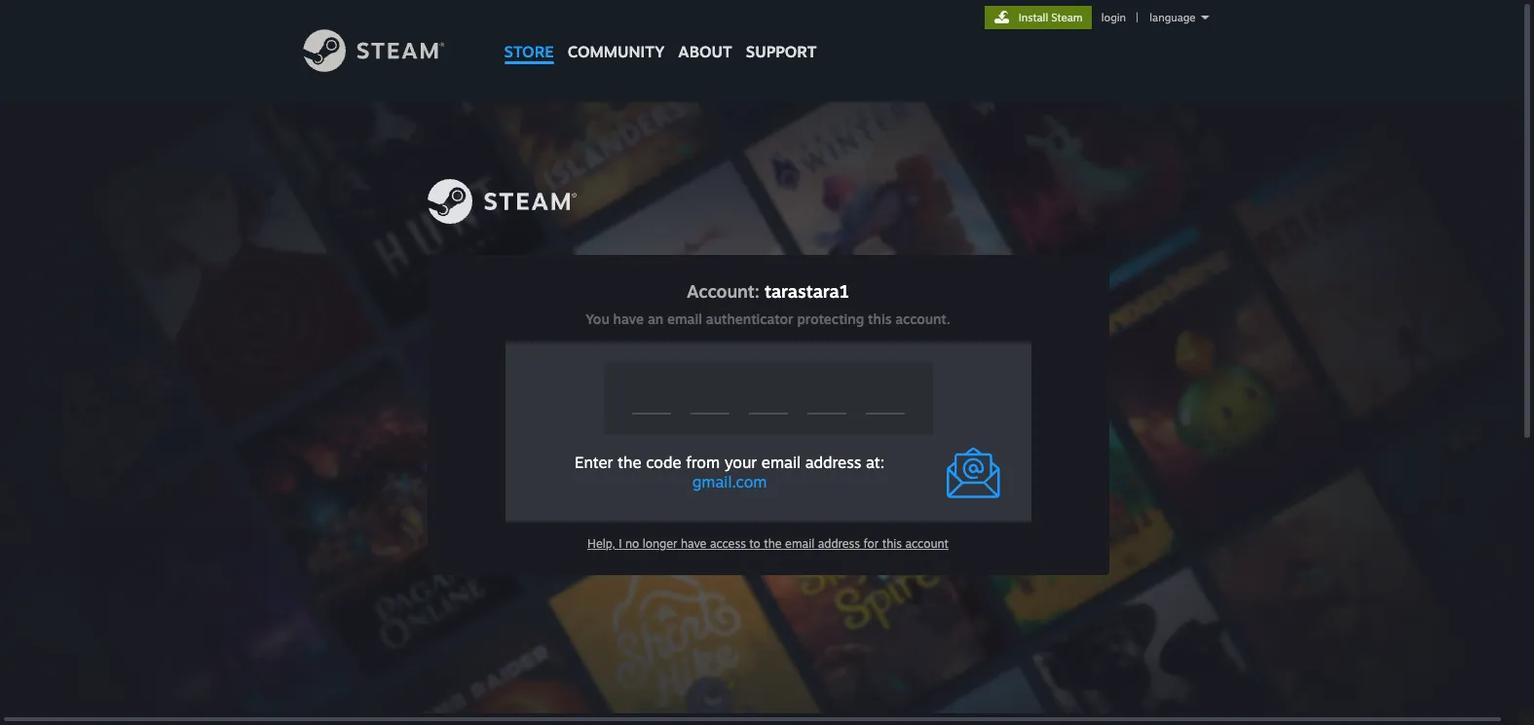 Task type: locate. For each thing, give the bounding box(es) containing it.
address
[[805, 453, 862, 473], [818, 537, 860, 551]]

have right longer at the left bottom
[[681, 537, 707, 551]]

login | language
[[1102, 11, 1196, 24]]

address left for
[[818, 537, 860, 551]]

1 vertical spatial this
[[882, 537, 902, 551]]

community
[[568, 42, 665, 61]]

0 vertical spatial address
[[805, 453, 862, 473]]

0 vertical spatial email
[[667, 311, 702, 327]]

email for the
[[762, 453, 801, 473]]

this left account. on the top right
[[868, 311, 892, 327]]

email right an
[[667, 311, 702, 327]]

this
[[868, 311, 892, 327], [882, 537, 902, 551]]

email
[[667, 311, 702, 327], [762, 453, 801, 473], [785, 537, 815, 551]]

1 horizontal spatial have
[[681, 537, 707, 551]]

this inside "link"
[[882, 537, 902, 551]]

the inside 'enter the code from your email address at: gmail.com'
[[618, 453, 642, 473]]

steam
[[1052, 11, 1083, 24]]

have
[[613, 311, 644, 327], [681, 537, 707, 551]]

help, i no longer have access to the email address for this account link
[[588, 536, 949, 552]]

enter the code from your email address at: gmail.com
[[575, 453, 885, 492]]

for
[[864, 537, 879, 551]]

1 horizontal spatial the
[[764, 537, 782, 551]]

the right to
[[764, 537, 782, 551]]

0 horizontal spatial the
[[618, 453, 642, 473]]

1 vertical spatial the
[[764, 537, 782, 551]]

email right to
[[785, 537, 815, 551]]

0 vertical spatial have
[[613, 311, 644, 327]]

authenticator
[[706, 311, 794, 327]]

have inside "link"
[[681, 537, 707, 551]]

0 vertical spatial the
[[618, 453, 642, 473]]

1 vertical spatial email
[[762, 453, 801, 473]]

gmail.com
[[692, 473, 767, 492]]

the inside "link"
[[764, 537, 782, 551]]

have left an
[[613, 311, 644, 327]]

None text field
[[632, 373, 671, 415], [807, 373, 846, 415], [866, 373, 905, 415], [632, 373, 671, 415], [807, 373, 846, 415], [866, 373, 905, 415]]

login link
[[1098, 11, 1130, 24]]

no
[[625, 537, 639, 551]]

None text field
[[690, 373, 729, 415], [749, 373, 788, 415], [690, 373, 729, 415], [749, 373, 788, 415]]

0 vertical spatial this
[[868, 311, 892, 327]]

i
[[619, 537, 622, 551]]

support link
[[739, 0, 824, 66]]

this right for
[[882, 537, 902, 551]]

about link
[[672, 0, 739, 66]]

email inside account: tarastara1 you have an email authenticator protecting this account.
[[667, 311, 702, 327]]

email right your
[[762, 453, 801, 473]]

this inside account: tarastara1 you have an email authenticator protecting this account.
[[868, 311, 892, 327]]

community link
[[561, 0, 672, 71]]

store link
[[497, 0, 561, 71]]

address left at:
[[805, 453, 862, 473]]

1 vertical spatial have
[[681, 537, 707, 551]]

you
[[586, 311, 610, 327]]

at:
[[866, 453, 885, 473]]

the
[[618, 453, 642, 473], [764, 537, 782, 551]]

2 vertical spatial email
[[785, 537, 815, 551]]

email inside 'enter the code from your email address at: gmail.com'
[[762, 453, 801, 473]]

1 vertical spatial address
[[818, 537, 860, 551]]

0 horizontal spatial have
[[613, 311, 644, 327]]

the left code
[[618, 453, 642, 473]]

account:
[[687, 281, 760, 302]]



Task type: describe. For each thing, give the bounding box(es) containing it.
language
[[1150, 11, 1196, 24]]

code
[[646, 453, 682, 473]]

to
[[750, 537, 761, 551]]

enter
[[575, 453, 613, 473]]

email for tarastara1
[[667, 311, 702, 327]]

help,
[[588, 537, 616, 551]]

tarastara1
[[765, 281, 850, 302]]

account.
[[896, 311, 951, 327]]

longer
[[643, 537, 678, 551]]

address inside 'enter the code from your email address at: gmail.com'
[[805, 453, 862, 473]]

about
[[678, 42, 732, 61]]

help, i no longer have access to the email address for this account
[[588, 537, 949, 551]]

support
[[746, 42, 817, 61]]

install
[[1019, 11, 1048, 24]]

address inside "link"
[[818, 537, 860, 551]]

have inside account: tarastara1 you have an email authenticator protecting this account.
[[613, 311, 644, 327]]

login
[[1102, 11, 1126, 24]]

store
[[504, 42, 554, 61]]

protecting
[[797, 311, 864, 327]]

email inside "link"
[[785, 537, 815, 551]]

account: tarastara1 you have an email authenticator protecting this account.
[[586, 281, 951, 327]]

access
[[710, 537, 746, 551]]

an
[[648, 311, 664, 327]]

|
[[1136, 11, 1139, 24]]

your
[[725, 453, 757, 473]]

install steam link
[[985, 6, 1092, 29]]

from
[[686, 453, 720, 473]]

account
[[906, 537, 949, 551]]

install steam
[[1019, 11, 1083, 24]]



Task type: vqa. For each thing, say whether or not it's contained in the screenshot.
the 2023
no



